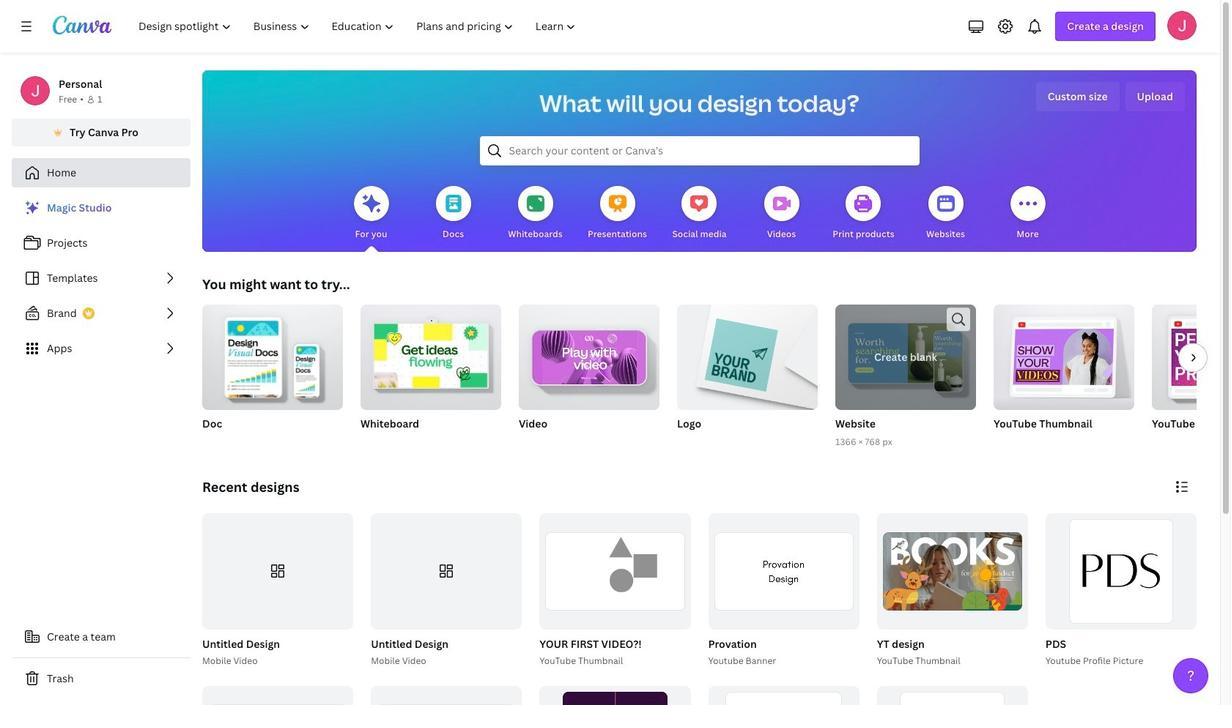 Task type: locate. For each thing, give the bounding box(es) containing it.
group
[[519, 299, 660, 450], [519, 299, 660, 410], [677, 299, 818, 450], [677, 299, 818, 410], [994, 299, 1135, 450], [994, 299, 1135, 410], [836, 300, 976, 450], [836, 300, 976, 410], [202, 305, 343, 450], [202, 305, 343, 410], [361, 305, 501, 450], [1152, 305, 1231, 450], [1152, 305, 1231, 410], [199, 514, 353, 669], [202, 514, 353, 630], [368, 514, 522, 669], [537, 514, 691, 669], [540, 514, 691, 630], [706, 514, 860, 669], [708, 514, 860, 630], [874, 514, 1028, 669], [877, 514, 1028, 630], [1043, 514, 1197, 669], [1046, 514, 1197, 630], [540, 687, 691, 706], [708, 687, 860, 706], [877, 687, 1028, 706]]

None search field
[[480, 136, 920, 166]]

list
[[12, 194, 191, 364]]



Task type: describe. For each thing, give the bounding box(es) containing it.
top level navigation element
[[129, 12, 589, 41]]

Search search field
[[509, 137, 890, 165]]

james peterson image
[[1168, 11, 1197, 40]]



Task type: vqa. For each thing, say whether or not it's contained in the screenshot.
group
yes



